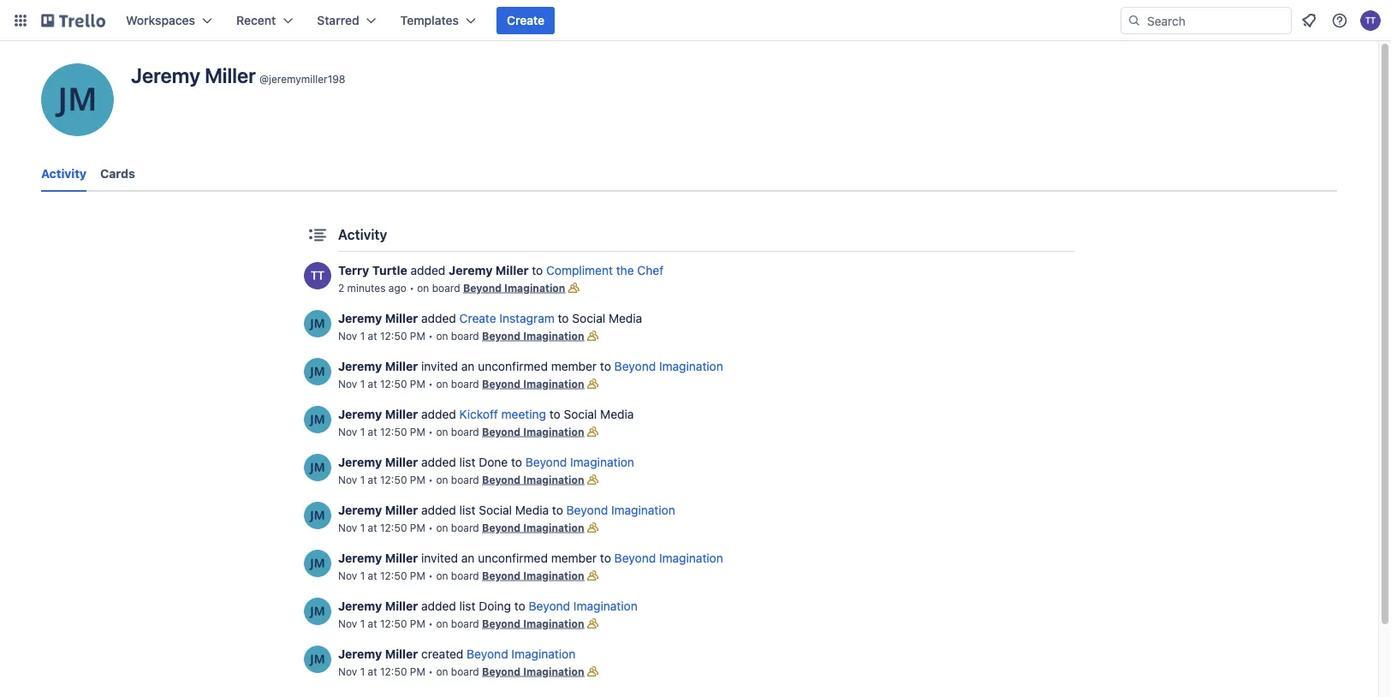 Task type: describe. For each thing, give the bounding box(es) containing it.
all members of the workspace can see and edit this board. image for to social media
[[584, 423, 602, 440]]

added for instagram
[[421, 311, 456, 325]]

terry
[[338, 263, 369, 277]]

• for all members of the workspace can see and edit this board. image related to jeremy miller invited an unconfirmed member to beyond imagination
[[429, 570, 433, 582]]

8 12:50 from the top
[[380, 665, 407, 677]]

1 at from the top
[[368, 330, 377, 342]]

nov 1 at 12:50 pm • on board beyond imagination for media's all members of the workspace can see and edit this board. icon
[[338, 522, 584, 534]]

on up jeremy miller added list doing to beyond imagination
[[436, 570, 448, 582]]

cards
[[100, 167, 135, 181]]

done
[[479, 455, 508, 469]]

on down 2 minutes ago • on board beyond imagination
[[436, 330, 448, 342]]

workspaces button
[[116, 7, 223, 34]]

meeting
[[502, 407, 546, 421]]

nov for fifth all members of the workspace can see and edit this board. icon from the bottom of the page
[[338, 330, 357, 342]]

the
[[616, 263, 634, 277]]

3 pm from the top
[[410, 426, 426, 438]]

recent button
[[226, 7, 303, 34]]

board up jeremy miller added list doing to beyond imagination
[[451, 570, 479, 582]]

all members of the workspace can see and edit this board. image for to
[[584, 615, 602, 632]]

on down jeremy miller added kickoff meeting to social media
[[436, 426, 448, 438]]

• right ago
[[410, 282, 414, 294]]

jeremy miller added list social media to beyond imagination
[[338, 503, 676, 517]]

on down jeremy miller added list social media to beyond imagination at the left of the page
[[436, 522, 448, 534]]

2 minutes ago • on board beyond imagination
[[338, 282, 566, 294]]

ago
[[389, 282, 407, 294]]

chef
[[638, 263, 664, 277]]

open information menu image
[[1332, 12, 1349, 29]]

activity link
[[41, 158, 87, 192]]

2 pm from the top
[[410, 378, 426, 390]]

create inside button
[[507, 13, 545, 27]]

1 all members of the workspace can see and edit this board. image from the top
[[584, 327, 602, 344]]

• for fifth all members of the workspace can see and edit this board. icon from the bottom of the page
[[429, 330, 433, 342]]

board down the jeremy miller added list done to beyond imagination
[[451, 474, 479, 486]]

kickoff
[[460, 407, 498, 421]]

minutes
[[347, 282, 386, 294]]

terry turtle added jeremy miller to compliment the chef
[[338, 263, 664, 277]]

• for all members of the workspace can see and edit this board. image associated with jeremy miller added list done to beyond imagination
[[429, 474, 433, 486]]

cards link
[[100, 158, 135, 189]]

• for all members of the workspace can see and edit this board. icon corresponding to to
[[429, 618, 433, 629]]

jeremy miller added create instagram to social media
[[338, 311, 643, 325]]

nov for to social media all members of the workspace can see and edit this board. image
[[338, 426, 357, 438]]

1 member from the top
[[551, 359, 597, 373]]

nov for all members of the workspace can see and edit this board. icon related to member
[[338, 378, 357, 390]]

nov for all members of the workspace can see and edit this board. image associated with jeremy miller added list done to beyond imagination
[[338, 474, 357, 486]]

• for fifth all members of the workspace can see and edit this board. icon from the top
[[429, 665, 433, 677]]

nov for media's all members of the workspace can see and edit this board. icon
[[338, 522, 357, 534]]

7 pm from the top
[[410, 618, 426, 629]]

8 at from the top
[[368, 665, 377, 677]]

1 for all members of the workspace can see and edit this board. icon corresponding to to
[[360, 618, 365, 629]]

added for miller
[[411, 263, 446, 277]]

0 notifications image
[[1299, 10, 1320, 31]]

6 pm from the top
[[410, 570, 426, 582]]

board down jeremy miller added list social media to beyond imagination at the left of the page
[[451, 522, 479, 534]]

create instagram link
[[460, 311, 555, 325]]

back to home image
[[41, 7, 105, 34]]

nov 1 at 12:50 pm • on board beyond imagination for all members of the workspace can see and edit this board. icon corresponding to to
[[338, 618, 584, 629]]

jeremy miller invited an unconfirmed member to beyond imagination for all members of the workspace can see and edit this board. image related to jeremy miller invited an unconfirmed member to beyond imagination
[[338, 551, 724, 565]]

turtle
[[372, 263, 408, 277]]

1 jeremy miller (jeremymiller198) image from the top
[[304, 310, 331, 337]]

2
[[338, 282, 345, 294]]

4 12:50 from the top
[[380, 474, 407, 486]]

primary element
[[0, 0, 1392, 41]]

list for social
[[460, 503, 476, 517]]

nov 1 at 12:50 pm • on board beyond imagination for to social media all members of the workspace can see and edit this board. image
[[338, 426, 584, 438]]

6 at from the top
[[368, 570, 377, 582]]

3 at from the top
[[368, 426, 377, 438]]

1 for fifth all members of the workspace can see and edit this board. icon from the top
[[360, 665, 365, 677]]

2 12:50 from the top
[[380, 378, 407, 390]]

jeremy miller (jeremymiller198) image for jeremy miller invited an unconfirmed member to beyond imagination
[[304, 358, 331, 385]]

recent
[[236, 13, 276, 27]]

jeremy miller (jeremymiller198) image for created
[[304, 646, 331, 673]]

added for doing
[[421, 599, 456, 613]]

all members of the workspace can see and edit this board. image for jeremy miller added list done to beyond imagination
[[584, 471, 602, 488]]

starred
[[317, 13, 359, 27]]

jeremy miller invited an unconfirmed member to beyond imagination for all members of the workspace can see and edit this board. icon related to member
[[338, 359, 724, 373]]

on up jeremy miller added kickoff meeting to social media
[[436, 378, 448, 390]]

2 vertical spatial media
[[515, 503, 549, 517]]

jeremy miller added kickoff meeting to social media
[[338, 407, 634, 421]]

an for all members of the workspace can see and edit this board. icon related to member
[[461, 359, 475, 373]]

1 vertical spatial activity
[[338, 227, 387, 243]]

on down created
[[436, 665, 448, 677]]

1 12:50 from the top
[[380, 330, 407, 342]]

on down the jeremy miller added list done to beyond imagination
[[436, 474, 448, 486]]

1 vertical spatial terry turtle (terryturtle) image
[[304, 262, 331, 289]]

1 for all members of the workspace can see and edit this board. icon related to member
[[360, 378, 365, 390]]

kickoff meeting link
[[460, 407, 546, 421]]

nov for all members of the workspace can see and edit this board. icon corresponding to to
[[338, 618, 357, 629]]

templates
[[401, 13, 459, 27]]

created
[[421, 647, 464, 661]]



Task type: vqa. For each thing, say whether or not it's contained in the screenshot.
'Tip: Drag an image on to the card to upload it.'
no



Task type: locate. For each thing, give the bounding box(es) containing it.
2 at from the top
[[368, 378, 377, 390]]

0 vertical spatial invited
[[421, 359, 458, 373]]

2 vertical spatial list
[[460, 599, 476, 613]]

nov for fifth all members of the workspace can see and edit this board. icon from the top
[[338, 665, 357, 677]]

0 vertical spatial unconfirmed
[[478, 359, 548, 373]]

2 vertical spatial jeremy miller (jeremymiller198) image
[[304, 502, 331, 529]]

on
[[417, 282, 429, 294], [436, 330, 448, 342], [436, 378, 448, 390], [436, 426, 448, 438], [436, 474, 448, 486], [436, 522, 448, 534], [436, 570, 448, 582], [436, 618, 448, 629], [436, 665, 448, 677]]

on right ago
[[417, 282, 429, 294]]

jeremy miller invited an unconfirmed member to beyond imagination
[[338, 359, 724, 373], [338, 551, 724, 565]]

nov 1 at 12:50 pm • on board beyond imagination down jeremy miller added create instagram to social media
[[338, 330, 584, 342]]

added up 2 minutes ago • on board beyond imagination
[[411, 263, 446, 277]]

added for social
[[421, 503, 456, 517]]

jeremy miller (jeremymiller198) image
[[304, 310, 331, 337], [304, 406, 331, 433], [304, 550, 331, 577], [304, 598, 331, 625], [304, 646, 331, 673]]

nov 1 at 12:50 pm • on board beyond imagination down kickoff
[[338, 426, 584, 438]]

1 for all members of the workspace can see and edit this board. image associated with jeremy miller added list done to beyond imagination
[[360, 474, 365, 486]]

at
[[368, 330, 377, 342], [368, 378, 377, 390], [368, 426, 377, 438], [368, 474, 377, 486], [368, 522, 377, 534], [368, 570, 377, 582], [368, 618, 377, 629], [368, 665, 377, 677]]

miller
[[205, 63, 256, 87], [496, 263, 529, 277], [385, 311, 418, 325], [385, 359, 418, 373], [385, 407, 418, 421], [385, 455, 418, 469], [385, 503, 418, 517], [385, 551, 418, 565], [385, 599, 418, 613], [385, 647, 418, 661]]

pm
[[410, 330, 426, 342], [410, 378, 426, 390], [410, 426, 426, 438], [410, 474, 426, 486], [410, 522, 426, 534], [410, 570, 426, 582], [410, 618, 426, 629], [410, 665, 426, 677]]

added for meeting
[[421, 407, 456, 421]]

nov 1 at 12:50 pm • on board beyond imagination for all members of the workspace can see and edit this board. image related to jeremy miller invited an unconfirmed member to beyond imagination
[[338, 570, 584, 582]]

social right meeting
[[564, 407, 597, 421]]

0 vertical spatial an
[[461, 359, 475, 373]]

0 vertical spatial activity
[[41, 167, 87, 181]]

templates button
[[390, 7, 486, 34]]

• down the jeremy miller added list done to beyond imagination
[[429, 474, 433, 486]]

0 horizontal spatial activity
[[41, 167, 87, 181]]

list
[[460, 455, 476, 469], [460, 503, 476, 517], [460, 599, 476, 613]]

2 nov 1 at 12:50 pm • on board beyond imagination from the top
[[338, 378, 584, 390]]

8 1 from the top
[[360, 665, 365, 677]]

1 horizontal spatial terry turtle (terryturtle) image
[[1361, 10, 1381, 31]]

member down jeremy miller added list social media to beyond imagination at the left of the page
[[551, 551, 597, 565]]

2 invited from the top
[[421, 551, 458, 565]]

1 vertical spatial create
[[460, 311, 496, 325]]

2 an from the top
[[461, 551, 475, 565]]

beyond imagination link
[[463, 282, 566, 294], [482, 330, 584, 342], [615, 359, 724, 373], [482, 378, 584, 390], [482, 426, 584, 438], [526, 455, 635, 469], [482, 474, 584, 486], [567, 503, 676, 517], [482, 522, 584, 534], [615, 551, 724, 565], [482, 570, 584, 582], [529, 599, 638, 613], [482, 618, 584, 629], [467, 647, 576, 661], [482, 665, 584, 677]]

4 all members of the workspace can see and edit this board. image from the top
[[584, 615, 602, 632]]

create button
[[497, 7, 555, 34]]

an
[[461, 359, 475, 373], [461, 551, 475, 565]]

1 vertical spatial nov 1 at 12:50 pm link
[[338, 426, 426, 438]]

list for done
[[460, 455, 476, 469]]

terry turtle (terryturtle) image
[[1361, 10, 1381, 31], [304, 262, 331, 289]]

added left kickoff
[[421, 407, 456, 421]]

5 pm from the top
[[410, 522, 426, 534]]

unconfirmed down create instagram link at top
[[478, 359, 548, 373]]

media
[[609, 311, 643, 325], [600, 407, 634, 421], [515, 503, 549, 517]]

0 vertical spatial list
[[460, 455, 476, 469]]

0 vertical spatial jeremy miller (jeremymiller198) image
[[304, 358, 331, 385]]

1 nov from the top
[[338, 330, 357, 342]]

board down jeremy miller created beyond imagination
[[451, 665, 479, 677]]

• for media's all members of the workspace can see and edit this board. icon
[[429, 522, 433, 534]]

board right ago
[[432, 282, 460, 294]]

jeremy miller added list done to beyond imagination
[[338, 455, 635, 469]]

an up kickoff
[[461, 359, 475, 373]]

nov 1 at 12:50 pm • on board beyond imagination up jeremy miller created beyond imagination
[[338, 618, 584, 629]]

nov 1 at 12:50 pm • on board beyond imagination up kickoff
[[338, 378, 584, 390]]

to
[[532, 263, 543, 277], [558, 311, 569, 325], [600, 359, 611, 373], [550, 407, 561, 421], [511, 455, 522, 469], [552, 503, 563, 517], [600, 551, 611, 565], [515, 599, 526, 613]]

3 nov from the top
[[338, 426, 357, 438]]

0 vertical spatial media
[[609, 311, 643, 325]]

3 nov 1 at 12:50 pm • on board beyond imagination from the top
[[338, 426, 584, 438]]

0 vertical spatial social
[[572, 311, 606, 325]]

3 jeremy miller (jeremymiller198) image from the top
[[304, 550, 331, 577]]

Search field
[[1142, 8, 1292, 33]]

0 horizontal spatial terry turtle (terryturtle) image
[[304, 262, 331, 289]]

2 unconfirmed from the top
[[478, 551, 548, 565]]

all members of the workspace can see and edit this board. image
[[584, 327, 602, 344], [584, 375, 602, 392], [584, 519, 602, 536], [584, 615, 602, 632], [584, 663, 602, 680]]

2 member from the top
[[551, 551, 597, 565]]

6 nov 1 at 12:50 pm • on board beyond imagination from the top
[[338, 570, 584, 582]]

social down compliment on the left of the page
[[572, 311, 606, 325]]

3 all members of the workspace can see and edit this board. image from the top
[[584, 519, 602, 536]]

1 for media's all members of the workspace can see and edit this board. icon
[[360, 522, 365, 534]]

social down done
[[479, 503, 512, 517]]

board
[[432, 282, 460, 294], [451, 330, 479, 342], [451, 378, 479, 390], [451, 426, 479, 438], [451, 474, 479, 486], [451, 522, 479, 534], [451, 570, 479, 582], [451, 618, 479, 629], [451, 665, 479, 677]]

nov 1 at 12:50 pm • on board beyond imagination down jeremy miller created beyond imagination
[[338, 665, 584, 677]]

jeremy miller @jeremymiller198
[[131, 63, 346, 87]]

7 nov from the top
[[338, 618, 357, 629]]

• for all members of the workspace can see and edit this board. icon related to member
[[429, 378, 433, 390]]

1 jeremy miller invited an unconfirmed member to beyond imagination from the top
[[338, 359, 724, 373]]

unconfirmed
[[478, 359, 548, 373], [478, 551, 548, 565]]

added up created
[[421, 599, 456, 613]]

• up jeremy miller added kickoff meeting to social media
[[429, 378, 433, 390]]

added left done
[[421, 455, 456, 469]]

nov 1 at 12:50 pm • on board beyond imagination for all members of the workspace can see and edit this board. icon related to member
[[338, 378, 584, 390]]

all members of the workspace can see and edit this board. image for media
[[584, 519, 602, 536]]

1 for fifth all members of the workspace can see and edit this board. icon from the bottom of the page
[[360, 330, 365, 342]]

1 for all members of the workspace can see and edit this board. image related to jeremy miller invited an unconfirmed member to beyond imagination
[[360, 570, 365, 582]]

member
[[551, 359, 597, 373], [551, 551, 597, 565]]

• up created
[[429, 618, 433, 629]]

1 nov 1 at 12:50 pm • on board beyond imagination from the top
[[338, 330, 584, 342]]

• down jeremy miller added kickoff meeting to social media
[[429, 426, 433, 438]]

4 nov 1 at 12:50 pm • on board beyond imagination from the top
[[338, 474, 584, 486]]

6 12:50 from the top
[[380, 570, 407, 582]]

nov for all members of the workspace can see and edit this board. image related to jeremy miller invited an unconfirmed member to beyond imagination
[[338, 570, 357, 582]]

2 jeremy miller (jeremymiller198) image from the top
[[304, 454, 331, 481]]

2 minutes ago link
[[338, 282, 407, 294]]

1 vertical spatial jeremy miller (jeremymiller198) image
[[304, 454, 331, 481]]

board down jeremy miller added create instagram to social media
[[451, 330, 479, 342]]

nov 1 at 12:50 pm • on board beyond imagination down the jeremy miller added list done to beyond imagination
[[338, 474, 584, 486]]

2 list from the top
[[460, 503, 476, 517]]

jeremy miller invited an unconfirmed member to beyond imagination down instagram
[[338, 359, 724, 373]]

invited up jeremy miller added list doing to beyond imagination
[[421, 551, 458, 565]]

1 vertical spatial social
[[564, 407, 597, 421]]

activity left cards
[[41, 167, 87, 181]]

doing
[[479, 599, 511, 613]]

nov 1 at 12:50 pm • on board beyond imagination down jeremy miller added list social media to beyond imagination at the left of the page
[[338, 522, 584, 534]]

added down 2 minutes ago • on board beyond imagination
[[421, 311, 456, 325]]

instagram
[[500, 311, 555, 325]]

activity
[[41, 167, 87, 181], [338, 227, 387, 243]]

1 vertical spatial media
[[600, 407, 634, 421]]

8 nov 1 at 12:50 pm • on board beyond imagination from the top
[[338, 665, 584, 677]]

nov 1 at 12:50 pm link for jeremy miller added kickoff meeting to social media
[[338, 426, 426, 438]]

1 vertical spatial jeremy miller invited an unconfirmed member to beyond imagination
[[338, 551, 724, 565]]

on up created
[[436, 618, 448, 629]]

3 list from the top
[[460, 599, 476, 613]]

jeremy miller (jeremymiller198) image for invited
[[304, 550, 331, 577]]

beyond
[[463, 282, 502, 294], [482, 330, 521, 342], [615, 359, 656, 373], [482, 378, 521, 390], [482, 426, 521, 438], [526, 455, 567, 469], [482, 474, 521, 486], [567, 503, 608, 517], [482, 522, 521, 534], [615, 551, 656, 565], [482, 570, 521, 582], [529, 599, 571, 613], [482, 618, 521, 629], [467, 647, 508, 661], [482, 665, 521, 677]]

5 1 from the top
[[360, 522, 365, 534]]

added
[[411, 263, 446, 277], [421, 311, 456, 325], [421, 407, 456, 421], [421, 455, 456, 469], [421, 503, 456, 517], [421, 599, 456, 613]]

list for doing
[[460, 599, 476, 613]]

6 1 from the top
[[360, 570, 365, 582]]

jeremy miller (jeremymiller198) image for added
[[304, 598, 331, 625]]

all members of the workspace can see and edit this board. image for to
[[566, 279, 583, 296]]

1 vertical spatial an
[[461, 551, 475, 565]]

member down instagram
[[551, 359, 597, 373]]

2 nov 1 at 12:50 pm link from the top
[[338, 426, 426, 438]]

added for done
[[421, 455, 456, 469]]

3 12:50 from the top
[[380, 426, 407, 438]]

0 horizontal spatial create
[[460, 311, 496, 325]]

7 12:50 from the top
[[380, 618, 407, 629]]

search image
[[1128, 14, 1142, 27]]

list down the jeremy miller added list done to beyond imagination
[[460, 503, 476, 517]]

social for instagram
[[572, 311, 606, 325]]

list left done
[[460, 455, 476, 469]]

• for to social media all members of the workspace can see and edit this board. image
[[429, 426, 433, 438]]

social
[[572, 311, 606, 325], [564, 407, 597, 421], [479, 503, 512, 517]]

1 pm from the top
[[410, 330, 426, 342]]

• up jeremy miller added list doing to beyond imagination
[[429, 570, 433, 582]]

imagination
[[505, 282, 566, 294], [523, 330, 584, 342], [659, 359, 724, 373], [523, 378, 584, 390], [523, 426, 584, 438], [570, 455, 635, 469], [523, 474, 584, 486], [611, 503, 676, 517], [523, 522, 584, 534], [659, 551, 724, 565], [523, 570, 584, 582], [574, 599, 638, 613], [523, 618, 584, 629], [512, 647, 576, 661], [523, 665, 584, 677]]

1 vertical spatial member
[[551, 551, 597, 565]]

4 at from the top
[[368, 474, 377, 486]]

activity up terry
[[338, 227, 387, 243]]

1 vertical spatial unconfirmed
[[478, 551, 548, 565]]

5 at from the top
[[368, 522, 377, 534]]

create
[[507, 13, 545, 27], [460, 311, 496, 325]]

3 jeremy miller (jeremymiller198) image from the top
[[304, 502, 331, 529]]

1
[[360, 330, 365, 342], [360, 378, 365, 390], [360, 426, 365, 438], [360, 474, 365, 486], [360, 522, 365, 534], [360, 570, 365, 582], [360, 618, 365, 629], [360, 665, 365, 677]]

nov
[[338, 330, 357, 342], [338, 378, 357, 390], [338, 426, 357, 438], [338, 474, 357, 486], [338, 522, 357, 534], [338, 570, 357, 582], [338, 618, 357, 629], [338, 665, 357, 677]]

1 nov 1 at 12:50 pm link from the top
[[338, 330, 426, 342]]

list left doing at the left of the page
[[460, 599, 476, 613]]

jeremy miller image
[[41, 63, 114, 136]]

8 nov from the top
[[338, 665, 357, 677]]

0 vertical spatial member
[[551, 359, 597, 373]]

added down the jeremy miller added list done to beyond imagination
[[421, 503, 456, 517]]

1 list from the top
[[460, 455, 476, 469]]

jeremy miller (jeremymiller198) image
[[304, 358, 331, 385], [304, 454, 331, 481], [304, 502, 331, 529]]

jeremy miller (jeremymiller198) image for jeremy miller added list done to beyond imagination
[[304, 454, 331, 481]]

unconfirmed down jeremy miller added list social media to beyond imagination at the left of the page
[[478, 551, 548, 565]]

jeremy miller invited an unconfirmed member to beyond imagination down jeremy miller added list social media to beyond imagination at the left of the page
[[338, 551, 724, 565]]

invited up jeremy miller added kickoff meeting to social media
[[421, 359, 458, 373]]

4 jeremy miller (jeremymiller198) image from the top
[[304, 598, 331, 625]]

0 vertical spatial nov 1 at 12:50 pm link
[[338, 330, 426, 342]]

nov 1 at 12:50 pm • on board beyond imagination
[[338, 330, 584, 342], [338, 378, 584, 390], [338, 426, 584, 438], [338, 474, 584, 486], [338, 522, 584, 534], [338, 570, 584, 582], [338, 618, 584, 629], [338, 665, 584, 677]]

jeremy miller (jeremymiller198) image for jeremy miller added list social media to beyond imagination
[[304, 502, 331, 529]]

5 12:50 from the top
[[380, 522, 407, 534]]

2 vertical spatial social
[[479, 503, 512, 517]]

1 jeremy miller (jeremymiller198) image from the top
[[304, 358, 331, 385]]

nov 1 at 12:50 pm • on board beyond imagination for fifth all members of the workspace can see and edit this board. icon from the bottom of the page
[[338, 330, 584, 342]]

nov 1 at 12:50 pm • on board beyond imagination up jeremy miller added list doing to beyond imagination
[[338, 570, 584, 582]]

7 1 from the top
[[360, 618, 365, 629]]

0 vertical spatial jeremy miller invited an unconfirmed member to beyond imagination
[[338, 359, 724, 373]]

1 horizontal spatial create
[[507, 13, 545, 27]]

jeremy miller added list doing to beyond imagination
[[338, 599, 638, 613]]

2 jeremy miller (jeremymiller198) image from the top
[[304, 406, 331, 433]]

1 horizontal spatial activity
[[338, 227, 387, 243]]

6 nov from the top
[[338, 570, 357, 582]]

media for jeremy miller added kickoff meeting to social media
[[600, 407, 634, 421]]

1 unconfirmed from the top
[[478, 359, 548, 373]]

terry turtle (terryturtle) image right open information menu image at the top right of page
[[1361, 10, 1381, 31]]

board down kickoff
[[451, 426, 479, 438]]

1 vertical spatial list
[[460, 503, 476, 517]]

nov 1 at 12:50 pm • on board beyond imagination for all members of the workspace can see and edit this board. image associated with jeremy miller added list done to beyond imagination
[[338, 474, 584, 486]]

board down jeremy miller added list doing to beyond imagination
[[451, 618, 479, 629]]

1 an from the top
[[461, 359, 475, 373]]

invited
[[421, 359, 458, 373], [421, 551, 458, 565]]

all members of the workspace can see and edit this board. image
[[566, 279, 583, 296], [584, 423, 602, 440], [584, 471, 602, 488], [584, 567, 602, 584]]

•
[[410, 282, 414, 294], [429, 330, 433, 342], [429, 378, 433, 390], [429, 426, 433, 438], [429, 474, 433, 486], [429, 522, 433, 534], [429, 570, 433, 582], [429, 618, 433, 629], [429, 665, 433, 677]]

5 nov from the top
[[338, 522, 357, 534]]

compliment
[[546, 263, 613, 277]]

@jeremymiller198
[[259, 73, 346, 85]]

5 nov 1 at 12:50 pm • on board beyond imagination from the top
[[338, 522, 584, 534]]

an up jeremy miller added list doing to beyond imagination
[[461, 551, 475, 565]]

nov 1 at 12:50 pm • on board beyond imagination for fifth all members of the workspace can see and edit this board. icon from the top
[[338, 665, 584, 677]]

12:50
[[380, 330, 407, 342], [380, 378, 407, 390], [380, 426, 407, 438], [380, 474, 407, 486], [380, 522, 407, 534], [380, 570, 407, 582], [380, 618, 407, 629], [380, 665, 407, 677]]

1 1 from the top
[[360, 330, 365, 342]]

terry turtle (terryturtle) image left 2
[[304, 262, 331, 289]]

3 1 from the top
[[360, 426, 365, 438]]

8 pm from the top
[[410, 665, 426, 677]]

1 vertical spatial invited
[[421, 551, 458, 565]]

all members of the workspace can see and edit this board. image for member
[[584, 375, 602, 392]]

2 jeremy miller invited an unconfirmed member to beyond imagination from the top
[[338, 551, 724, 565]]

• down created
[[429, 665, 433, 677]]

nov 1 at 12:50 pm link
[[338, 330, 426, 342], [338, 426, 426, 438]]

board up kickoff
[[451, 378, 479, 390]]

4 nov from the top
[[338, 474, 357, 486]]

4 1 from the top
[[360, 474, 365, 486]]

5 jeremy miller (jeremymiller198) image from the top
[[304, 646, 331, 673]]

2 1 from the top
[[360, 378, 365, 390]]

jeremy
[[131, 63, 200, 87], [449, 263, 493, 277], [338, 311, 382, 325], [338, 359, 382, 373], [338, 407, 382, 421], [338, 455, 382, 469], [338, 503, 382, 517], [338, 551, 382, 565], [338, 599, 382, 613], [338, 647, 382, 661]]

an for all members of the workspace can see and edit this board. image related to jeremy miller invited an unconfirmed member to beyond imagination
[[461, 551, 475, 565]]

all members of the workspace can see and edit this board. image for jeremy miller invited an unconfirmed member to beyond imagination
[[584, 567, 602, 584]]

0 vertical spatial create
[[507, 13, 545, 27]]

• down jeremy miller added list social media to beyond imagination at the left of the page
[[429, 522, 433, 534]]

1 invited from the top
[[421, 359, 458, 373]]

7 at from the top
[[368, 618, 377, 629]]

nov 1 at 12:50 pm link for jeremy miller added create instagram to social media
[[338, 330, 426, 342]]

workspaces
[[126, 13, 195, 27]]

7 nov 1 at 12:50 pm • on board beyond imagination from the top
[[338, 618, 584, 629]]

starred button
[[307, 7, 387, 34]]

jeremy miller created beyond imagination
[[338, 647, 576, 661]]

0 vertical spatial terry turtle (terryturtle) image
[[1361, 10, 1381, 31]]

compliment the chef link
[[546, 263, 664, 277]]

social for meeting
[[564, 407, 597, 421]]

• down 2 minutes ago • on board beyond imagination
[[429, 330, 433, 342]]

5 all members of the workspace can see and edit this board. image from the top
[[584, 663, 602, 680]]

1 for to social media all members of the workspace can see and edit this board. image
[[360, 426, 365, 438]]

2 nov from the top
[[338, 378, 357, 390]]

media for jeremy miller added create instagram to social media
[[609, 311, 643, 325]]

2 all members of the workspace can see and edit this board. image from the top
[[584, 375, 602, 392]]

4 pm from the top
[[410, 474, 426, 486]]



